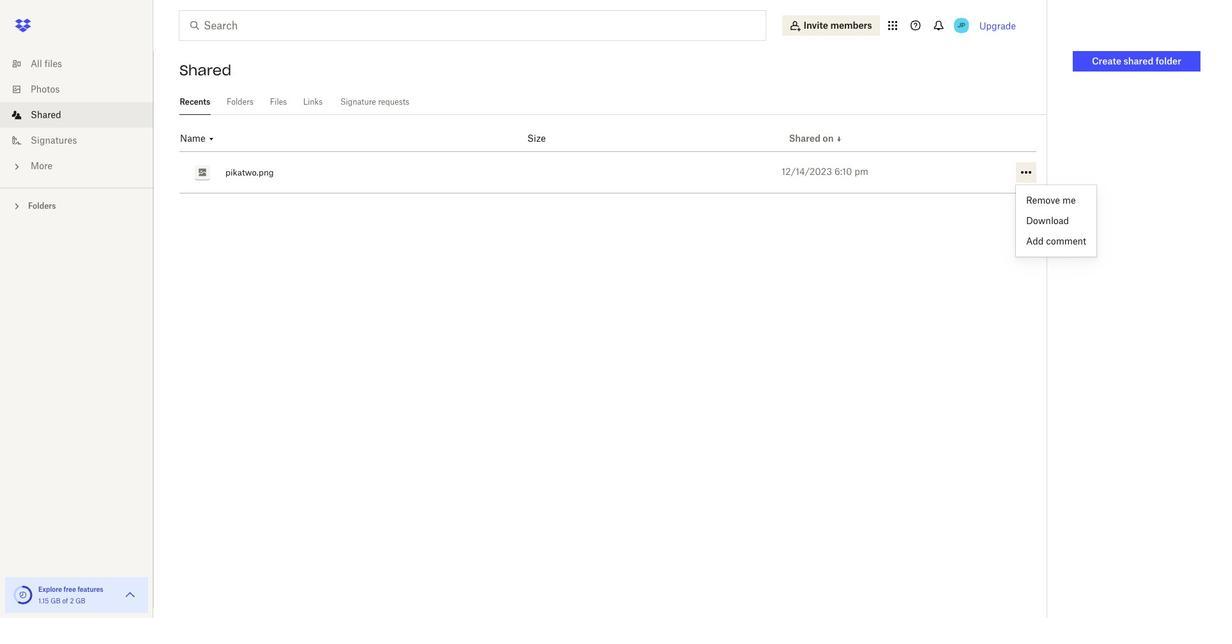 Task type: describe. For each thing, give the bounding box(es) containing it.
signatures link
[[10, 128, 153, 153]]

files
[[270, 97, 287, 107]]

shared
[[1124, 56, 1154, 66]]

features
[[78, 586, 103, 593]]

pikatwo.png
[[225, 167, 274, 178]]

shared list item
[[0, 102, 153, 128]]

explore free features 1.15 gb of 2 gb
[[38, 586, 103, 605]]

free
[[64, 586, 76, 593]]

more actions image
[[1019, 165, 1034, 180]]

2
[[70, 597, 74, 605]]

create
[[1092, 56, 1122, 66]]

more
[[31, 160, 53, 171]]

remove
[[1026, 195, 1060, 206]]

12/14/2023
[[782, 166, 832, 177]]

recents
[[180, 97, 210, 107]]

recents link
[[179, 89, 211, 113]]

2 gb from the left
[[76, 597, 85, 605]]

1 horizontal spatial shared
[[179, 61, 231, 79]]

tab list containing recents
[[179, 89, 1047, 115]]

folders button
[[0, 196, 153, 215]]

list containing all files
[[0, 43, 153, 188]]

files
[[44, 58, 62, 69]]

me
[[1063, 195, 1076, 206]]

all files
[[31, 58, 62, 69]]

6:10
[[835, 166, 852, 177]]

more image
[[10, 160, 23, 173]]

dropbox image
[[10, 13, 36, 38]]

folder
[[1156, 56, 1181, 66]]

pm
[[855, 166, 868, 177]]

all files link
[[10, 51, 153, 77]]

folders inside "button"
[[28, 201, 56, 211]]

explore
[[38, 586, 62, 593]]

signature
[[340, 97, 376, 107]]

add comment
[[1026, 236, 1086, 247]]

pikatwo.png image
[[190, 160, 215, 185]]

add
[[1026, 236, 1044, 247]]

remove me
[[1026, 195, 1076, 206]]

create shared folder button
[[1073, 51, 1201, 72]]

folders link
[[226, 89, 254, 113]]



Task type: vqa. For each thing, say whether or not it's contained in the screenshot.
Shared link
yes



Task type: locate. For each thing, give the bounding box(es) containing it.
1 horizontal spatial gb
[[76, 597, 85, 605]]

shared
[[179, 61, 231, 79], [31, 109, 61, 120]]

1 gb from the left
[[51, 597, 60, 605]]

shared inside list item
[[31, 109, 61, 120]]

upgrade link
[[979, 20, 1016, 31]]

photos link
[[10, 77, 153, 102]]

create shared folder
[[1092, 56, 1181, 66]]

folders
[[227, 97, 253, 107], [28, 201, 56, 211]]

shared up recents link
[[179, 61, 231, 79]]

None field
[[0, 0, 97, 13]]

0 horizontal spatial folders
[[28, 201, 56, 211]]

links
[[303, 97, 323, 107]]

files link
[[270, 89, 287, 113]]

download
[[1026, 215, 1069, 226]]

list
[[0, 43, 153, 188]]

photos
[[31, 84, 60, 95]]

folders down more
[[28, 201, 56, 211]]

1 horizontal spatial folders
[[227, 97, 253, 107]]

1 vertical spatial shared
[[31, 109, 61, 120]]

comment
[[1046, 236, 1086, 247]]

12/14/2023 6:10 pm
[[782, 166, 868, 177]]

0 vertical spatial shared
[[179, 61, 231, 79]]

tab list
[[179, 89, 1047, 115]]

gb left of
[[51, 597, 60, 605]]

signature requests
[[340, 97, 409, 107]]

folders inside tab list
[[227, 97, 253, 107]]

folders left files
[[227, 97, 253, 107]]

signatures
[[31, 135, 77, 146]]

pikatwo.png button
[[190, 152, 524, 193]]

of
[[62, 597, 68, 605]]

1.15
[[38, 597, 49, 605]]

shared link
[[10, 102, 153, 128]]

1 vertical spatial folders
[[28, 201, 56, 211]]

shared down 'photos'
[[31, 109, 61, 120]]

quota usage element
[[13, 585, 33, 605]]

0 horizontal spatial gb
[[51, 597, 60, 605]]

gb right 2
[[76, 597, 85, 605]]

signature requests link
[[338, 89, 411, 113]]

upgrade
[[979, 20, 1016, 31]]

0 horizontal spatial shared
[[31, 109, 61, 120]]

all
[[31, 58, 42, 69]]

gb
[[51, 597, 60, 605], [76, 597, 85, 605]]

links link
[[303, 89, 323, 113]]

0 vertical spatial folders
[[227, 97, 253, 107]]

requests
[[378, 97, 409, 107]]



